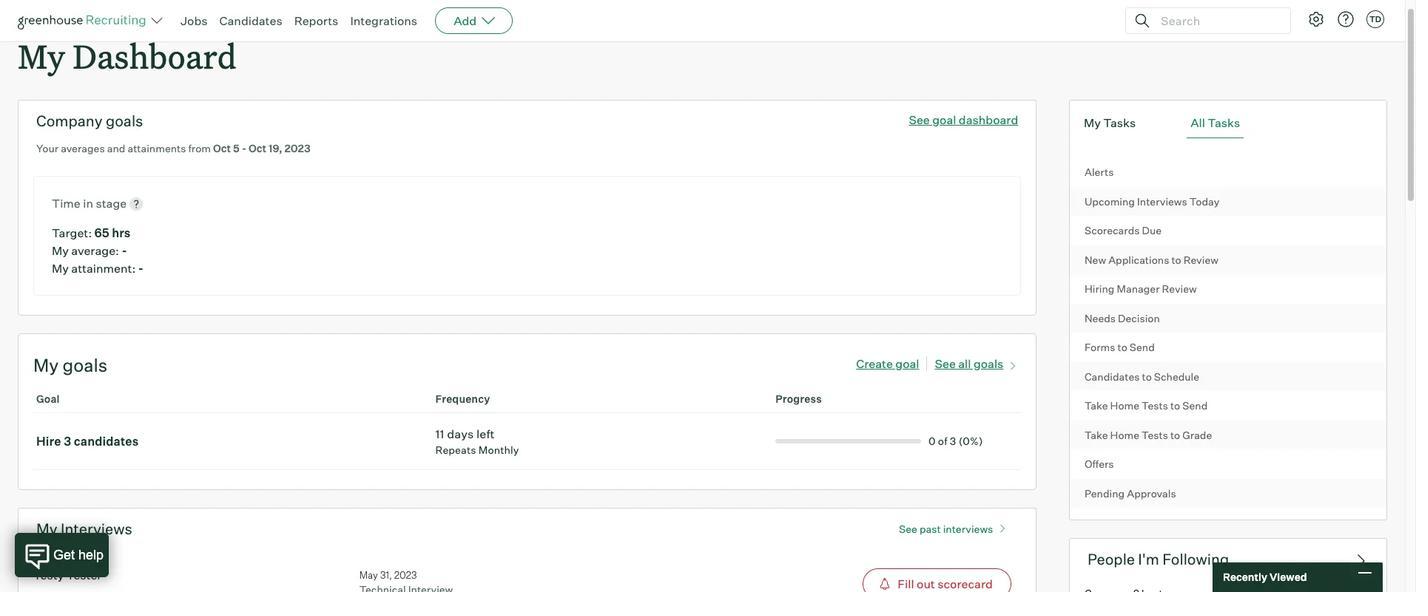 Task type: locate. For each thing, give the bounding box(es) containing it.
candidates for candidates
[[219, 13, 282, 28]]

all
[[1191, 116, 1206, 130]]

take up offers
[[1085, 429, 1108, 442]]

hiring manager review link
[[1070, 275, 1387, 304]]

take for take home tests to grade
[[1085, 429, 1108, 442]]

take home tests to send
[[1085, 400, 1208, 412]]

see for my interviews
[[899, 523, 918, 536]]

1 vertical spatial candidates
[[1085, 371, 1140, 383]]

in
[[83, 196, 93, 211]]

3 right the of
[[950, 435, 957, 448]]

home
[[1111, 400, 1140, 412], [1111, 429, 1140, 442]]

0 horizontal spatial oct
[[213, 142, 231, 155]]

take
[[1085, 400, 1108, 412], [1085, 429, 1108, 442]]

- right 5 on the top left
[[242, 142, 246, 155]]

from
[[188, 142, 211, 155]]

goal left the "dashboard"
[[933, 113, 957, 127]]

0
[[929, 435, 936, 448]]

tasks inside 'button'
[[1104, 116, 1136, 130]]

goal
[[933, 113, 957, 127], [896, 356, 920, 371]]

0 vertical spatial see
[[909, 113, 930, 127]]

to up take home tests to send
[[1142, 371, 1152, 383]]

interviews for upcoming
[[1138, 195, 1188, 208]]

0 horizontal spatial interviews
[[61, 520, 132, 539]]

tests up take home tests to grade
[[1142, 400, 1169, 412]]

1 vertical spatial tests
[[1142, 429, 1169, 442]]

tester
[[66, 568, 102, 583]]

candidates
[[219, 13, 282, 28], [1085, 371, 1140, 383]]

1 take from the top
[[1085, 400, 1108, 412]]

tasks
[[1104, 116, 1136, 130], [1208, 116, 1241, 130]]

viewed
[[1270, 572, 1308, 584]]

see left the past
[[899, 523, 918, 536]]

1 tests from the top
[[1142, 400, 1169, 412]]

tasks inside button
[[1208, 116, 1241, 130]]

0 vertical spatial home
[[1111, 400, 1140, 412]]

0 vertical spatial review
[[1184, 254, 1219, 266]]

1 vertical spatial send
[[1183, 400, 1208, 412]]

- down hrs
[[122, 243, 127, 258]]

2 home from the top
[[1111, 429, 1140, 442]]

tests down take home tests to send
[[1142, 429, 1169, 442]]

19,
[[269, 142, 282, 155]]

jobs link
[[181, 13, 208, 28]]

frequency
[[436, 393, 490, 405]]

take down candidates to schedule
[[1085, 400, 1108, 412]]

see left the "dashboard"
[[909, 113, 930, 127]]

dashboard
[[959, 113, 1019, 127]]

people
[[1088, 551, 1135, 569]]

0 horizontal spatial 2023
[[285, 142, 311, 155]]

configure image
[[1308, 10, 1326, 28]]

candidates for candidates to schedule
[[1085, 371, 1140, 383]]

0 vertical spatial tests
[[1142, 400, 1169, 412]]

recently
[[1223, 572, 1268, 584]]

review down scorecards due link
[[1184, 254, 1219, 266]]

0 vertical spatial -
[[242, 142, 246, 155]]

1 horizontal spatial candidates
[[1085, 371, 1140, 383]]

0 vertical spatial take
[[1085, 400, 1108, 412]]

0 vertical spatial send
[[1130, 341, 1155, 354]]

0 horizontal spatial candidates
[[219, 13, 282, 28]]

0 vertical spatial candidates
[[219, 13, 282, 28]]

candidates down forms to send
[[1085, 371, 1140, 383]]

hiring manager review
[[1085, 283, 1197, 295]]

11
[[436, 427, 445, 442]]

1 horizontal spatial goal
[[933, 113, 957, 127]]

review
[[1184, 254, 1219, 266], [1162, 283, 1197, 295]]

reports link
[[294, 13, 339, 28]]

send up grade
[[1183, 400, 1208, 412]]

upcoming interviews today
[[1085, 195, 1220, 208]]

my for interviews
[[36, 520, 57, 539]]

interviews up due
[[1138, 195, 1188, 208]]

your
[[36, 142, 59, 155]]

1 horizontal spatial oct
[[249, 142, 266, 155]]

2023 right 19,
[[285, 142, 311, 155]]

take for take home tests to send
[[1085, 400, 1108, 412]]

tests
[[1142, 400, 1169, 412], [1142, 429, 1169, 442]]

to inside "link"
[[1118, 341, 1128, 354]]

interviews up tester
[[61, 520, 132, 539]]

goal for create
[[896, 356, 920, 371]]

add button
[[435, 7, 513, 34]]

2 take from the top
[[1085, 429, 1108, 442]]

candidates right jobs
[[219, 13, 282, 28]]

tests for grade
[[1142, 429, 1169, 442]]

oct left 19,
[[249, 142, 266, 155]]

home for take home tests to send
[[1111, 400, 1140, 412]]

0 vertical spatial goal
[[933, 113, 957, 127]]

progress bar
[[776, 439, 922, 444]]

1 vertical spatial goal
[[896, 356, 920, 371]]

goal for see
[[933, 113, 957, 127]]

2 vertical spatial -
[[138, 261, 144, 276]]

to right forms
[[1118, 341, 1128, 354]]

- right attainment:
[[138, 261, 144, 276]]

due
[[1142, 224, 1162, 237]]

1 vertical spatial 2023
[[394, 570, 417, 582]]

target:
[[52, 226, 92, 240]]

my inside 'button'
[[1084, 116, 1101, 130]]

take home tests to grade link
[[1070, 421, 1387, 450]]

0 horizontal spatial send
[[1130, 341, 1155, 354]]

see all goals link
[[935, 354, 1022, 371]]

integrations
[[350, 13, 418, 28]]

1 horizontal spatial tasks
[[1208, 116, 1241, 130]]

0 horizontal spatial goal
[[896, 356, 920, 371]]

see left all
[[935, 356, 956, 371]]

interviews
[[1138, 195, 1188, 208], [61, 520, 132, 539]]

1 tasks from the left
[[1104, 116, 1136, 130]]

greenhouse recruiting image
[[18, 12, 151, 30]]

see all goals
[[935, 356, 1004, 371]]

to right the "applications"
[[1172, 254, 1182, 266]]

review down new applications to review
[[1162, 283, 1197, 295]]

see goal dashboard link
[[909, 113, 1019, 127]]

0 of 3 (0%)
[[929, 435, 983, 448]]

3 right hire
[[64, 434, 71, 449]]

2023
[[285, 142, 311, 155], [394, 570, 417, 582]]

2023 right the 31,
[[394, 570, 417, 582]]

alerts
[[1085, 166, 1114, 179]]

interviews inside upcoming interviews today link
[[1138, 195, 1188, 208]]

manager
[[1117, 283, 1160, 295]]

oct
[[213, 142, 231, 155], [249, 142, 266, 155]]

td button
[[1364, 7, 1388, 31]]

jobs
[[181, 13, 208, 28]]

1 horizontal spatial interviews
[[1138, 195, 1188, 208]]

attainments
[[128, 142, 186, 155]]

1 horizontal spatial 3
[[950, 435, 957, 448]]

goals
[[106, 112, 143, 130], [63, 354, 107, 377], [974, 356, 1004, 371]]

1 vertical spatial interviews
[[61, 520, 132, 539]]

candidates link
[[219, 13, 282, 28]]

forms to send
[[1085, 341, 1155, 354]]

days
[[447, 427, 474, 442]]

new applications to review link
[[1070, 245, 1387, 275]]

goal
[[36, 393, 60, 405]]

new applications to review
[[1085, 254, 1219, 266]]

1 vertical spatial home
[[1111, 429, 1140, 442]]

create
[[856, 356, 893, 371]]

1 horizontal spatial send
[[1183, 400, 1208, 412]]

review inside "link"
[[1162, 283, 1197, 295]]

upcoming
[[1085, 195, 1135, 208]]

approvals
[[1127, 488, 1177, 500]]

1 vertical spatial take
[[1085, 429, 1108, 442]]

1 vertical spatial review
[[1162, 283, 1197, 295]]

my dashboard
[[18, 34, 237, 78]]

1 vertical spatial -
[[122, 243, 127, 258]]

company
[[36, 112, 103, 130]]

pending
[[1085, 488, 1125, 500]]

2 vertical spatial see
[[899, 523, 918, 536]]

tab list
[[1081, 108, 1377, 139]]

31,
[[380, 570, 392, 582]]

interviews
[[943, 523, 994, 536]]

tasks up alerts
[[1104, 116, 1136, 130]]

scorecard
[[938, 577, 993, 592]]

tasks for my tasks
[[1104, 116, 1136, 130]]

send up candidates to schedule
[[1130, 341, 1155, 354]]

0 horizontal spatial -
[[122, 243, 127, 258]]

2 tests from the top
[[1142, 429, 1169, 442]]

out
[[917, 577, 935, 592]]

grade
[[1183, 429, 1213, 442]]

1 horizontal spatial 2023
[[394, 570, 417, 582]]

all tasks
[[1191, 116, 1241, 130]]

0 horizontal spatial tasks
[[1104, 116, 1136, 130]]

tasks right all
[[1208, 116, 1241, 130]]

see for company goals
[[909, 113, 930, 127]]

1 vertical spatial see
[[935, 356, 956, 371]]

home down candidates to schedule
[[1111, 400, 1140, 412]]

oct left 5 on the top left
[[213, 142, 231, 155]]

goal right create on the right of page
[[896, 356, 920, 371]]

1 horizontal spatial -
[[138, 261, 144, 276]]

0 vertical spatial interviews
[[1138, 195, 1188, 208]]

1 home from the top
[[1111, 400, 1140, 412]]

65
[[94, 226, 109, 240]]

home down take home tests to send
[[1111, 429, 1140, 442]]

2 tasks from the left
[[1208, 116, 1241, 130]]



Task type: vqa. For each thing, say whether or not it's contained in the screenshot.
average:
yes



Task type: describe. For each thing, give the bounding box(es) containing it.
new
[[1085, 254, 1107, 266]]

0 vertical spatial 2023
[[285, 142, 311, 155]]

may 31, 2023
[[359, 570, 417, 582]]

review inside 'link'
[[1184, 254, 1219, 266]]

pending approvals
[[1085, 488, 1177, 500]]

see goal dashboard
[[909, 113, 1019, 127]]

see past interviews link
[[892, 516, 1019, 536]]

attainment:
[[71, 261, 136, 276]]

average:
[[71, 243, 119, 258]]

stage
[[96, 196, 127, 211]]

candidates
[[74, 434, 139, 449]]

0 horizontal spatial 3
[[64, 434, 71, 449]]

forms
[[1085, 341, 1116, 354]]

5
[[233, 142, 240, 155]]

schedule
[[1154, 371, 1200, 383]]

fill out scorecard
[[898, 577, 993, 592]]

recently viewed
[[1223, 572, 1308, 584]]

integrations link
[[350, 13, 418, 28]]

goals for my goals
[[63, 354, 107, 377]]

of
[[938, 435, 948, 448]]

time in
[[52, 196, 96, 211]]

your averages and attainments from oct 5 - oct 19, 2023
[[36, 142, 311, 155]]

tab list containing my tasks
[[1081, 108, 1377, 139]]

td button
[[1367, 10, 1385, 28]]

add
[[454, 13, 477, 28]]

tests for send
[[1142, 400, 1169, 412]]

testy tester
[[33, 568, 102, 583]]

my for dashboard
[[18, 34, 65, 78]]

averages
[[61, 142, 105, 155]]

target: 65 hrs my average: - my attainment: -
[[52, 226, 144, 276]]

all tasks button
[[1187, 108, 1244, 139]]

people i'm following
[[1088, 551, 1230, 569]]

2 horizontal spatial -
[[242, 142, 246, 155]]

create goal link
[[856, 356, 935, 371]]

my interviews
[[36, 520, 132, 539]]

hire 3 candidates
[[36, 434, 139, 449]]

needs decision
[[1085, 312, 1160, 325]]

my tasks button
[[1081, 108, 1140, 139]]

and
[[107, 142, 125, 155]]

scorecards due link
[[1070, 216, 1387, 245]]

my for tasks
[[1084, 116, 1101, 130]]

11 days left repeats monthly
[[436, 427, 519, 456]]

candidates to schedule link
[[1070, 362, 1387, 392]]

past
[[920, 523, 941, 536]]

create goal
[[856, 356, 920, 371]]

to down 'schedule'
[[1171, 400, 1181, 412]]

hiring
[[1085, 283, 1115, 295]]

to inside 'link'
[[1172, 254, 1182, 266]]

time
[[52, 196, 81, 211]]

left
[[477, 427, 495, 442]]

take home tests to send link
[[1070, 392, 1387, 421]]

(0%)
[[959, 435, 983, 448]]

upcoming interviews today link
[[1070, 187, 1387, 216]]

fill
[[898, 577, 915, 592]]

to left grade
[[1171, 429, 1181, 442]]

tasks for all tasks
[[1208, 116, 1241, 130]]

today
[[1190, 195, 1220, 208]]

td
[[1370, 14, 1382, 24]]

needs
[[1085, 312, 1116, 325]]

interviews for my
[[61, 520, 132, 539]]

scorecards due
[[1085, 224, 1162, 237]]

fill out scorecard link
[[686, 569, 1012, 593]]

1 oct from the left
[[213, 142, 231, 155]]

progress
[[776, 393, 822, 405]]

2 oct from the left
[[249, 142, 266, 155]]

alerts link
[[1070, 158, 1387, 187]]

all
[[959, 356, 971, 371]]

testy tester link
[[33, 568, 102, 583]]

i'm
[[1139, 551, 1160, 569]]

home for take home tests to grade
[[1111, 429, 1140, 442]]

testy
[[33, 568, 64, 583]]

my for goals
[[33, 354, 59, 377]]

hrs
[[112, 226, 131, 240]]

Search text field
[[1158, 10, 1278, 31]]

applications
[[1109, 254, 1170, 266]]

dashboard
[[73, 34, 237, 78]]

people i'm following link
[[1069, 539, 1388, 580]]

my goals
[[33, 354, 107, 377]]

take home tests to grade
[[1085, 429, 1213, 442]]

send inside "link"
[[1130, 341, 1155, 354]]

hire
[[36, 434, 61, 449]]

reports
[[294, 13, 339, 28]]

my tasks
[[1084, 116, 1136, 130]]

needs decision link
[[1070, 304, 1387, 333]]

candidates to schedule
[[1085, 371, 1200, 383]]

pending approvals link
[[1070, 479, 1387, 509]]

offers link
[[1070, 450, 1387, 479]]

scorecards
[[1085, 224, 1140, 237]]

repeats
[[436, 444, 476, 456]]

goals for company goals
[[106, 112, 143, 130]]

monthly
[[479, 444, 519, 456]]

forms to send link
[[1070, 333, 1387, 362]]



